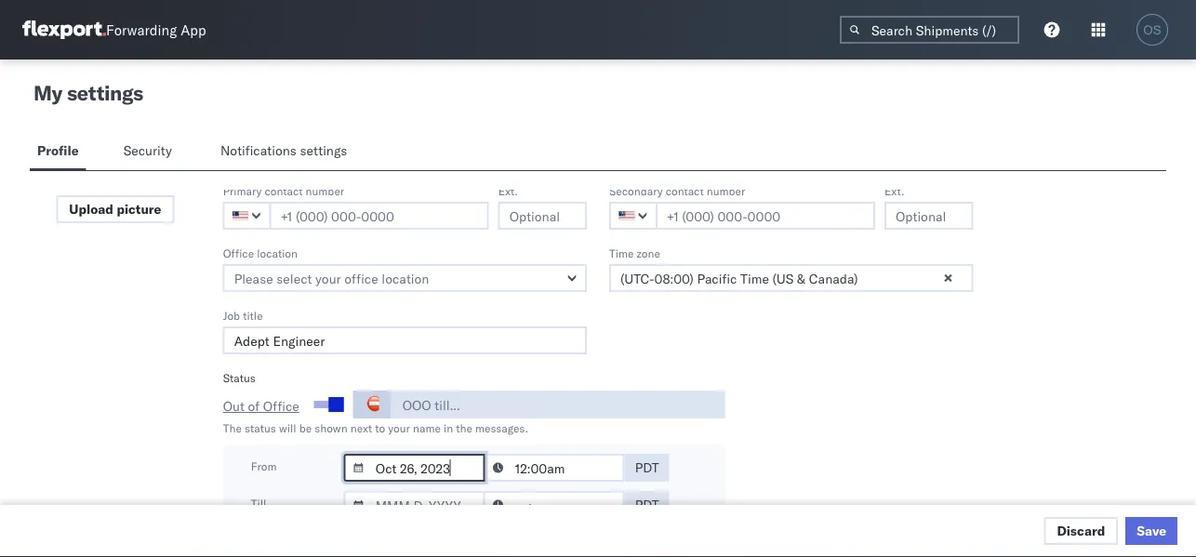 Task type: describe. For each thing, give the bounding box(es) containing it.
save button
[[1126, 517, 1178, 545]]

upload picture button
[[56, 195, 174, 223]]

secondary contact number
[[609, 184, 746, 198]]

flexport. image
[[22, 20, 106, 39]]

time zone
[[609, 246, 661, 260]]

Please select your office location text field
[[223, 264, 587, 292]]

the status will be shown next to your name in the messages.
[[223, 421, 529, 435]]

security button
[[116, 134, 183, 170]]

os button
[[1131, 8, 1174, 51]]

0 vertical spatial office
[[223, 246, 254, 260]]

settings for my settings
[[67, 80, 143, 106]]

shown
[[315, 421, 348, 435]]

status
[[245, 421, 276, 435]]

status
[[223, 371, 256, 385]]

my
[[33, 80, 62, 106]]

(UTC-08:00) Pacific Time (US & Canada) text field
[[609, 264, 974, 292]]

+1 (000) 000-0000 telephone field for secondary contact number
[[656, 202, 876, 230]]

job title
[[223, 308, 263, 322]]

till
[[251, 497, 266, 511]]

upload
[[69, 201, 113, 217]]

notifications
[[220, 142, 297, 159]]

security
[[123, 142, 172, 159]]

office location
[[223, 246, 298, 260]]

ext. for primary contact number
[[498, 184, 518, 198]]

Search Shipments (/) text field
[[840, 16, 1020, 44]]

-- : -- -- text field for till
[[484, 491, 625, 519]]

from
[[251, 460, 277, 474]]

save
[[1137, 523, 1167, 539]]

discard
[[1057, 523, 1106, 539]]

discard button
[[1044, 517, 1119, 545]]

secondary
[[609, 184, 663, 198]]

pdt for from
[[635, 460, 659, 476]]

contact for primary
[[265, 184, 303, 198]]

forwarding app link
[[22, 20, 206, 39]]

profile
[[37, 142, 79, 159]]



Task type: vqa. For each thing, say whether or not it's contained in the screenshot.
OS button
yes



Task type: locate. For each thing, give the bounding box(es) containing it.
number for secondary contact number
[[707, 184, 746, 198]]

0 horizontal spatial number
[[306, 184, 344, 198]]

number for primary contact number
[[306, 184, 344, 198]]

united states text field down secondary on the right of page
[[609, 202, 658, 230]]

0 vertical spatial pdt
[[635, 460, 659, 476]]

pdt for till
[[635, 497, 659, 513]]

next
[[350, 421, 372, 435]]

2 united states text field from the left
[[609, 202, 658, 230]]

title
[[243, 308, 263, 322]]

Optional telephone field
[[885, 202, 974, 230]]

-- : -- -- text field for from
[[484, 454, 625, 482]]

1 number from the left
[[306, 184, 344, 198]]

to
[[375, 421, 385, 435]]

app
[[181, 21, 206, 39]]

out of office
[[223, 398, 299, 415]]

number down notifications settings button
[[306, 184, 344, 198]]

1 +1 (000) 000-0000 telephone field from the left
[[270, 202, 489, 230]]

forwarding app
[[106, 21, 206, 39]]

contact right secondary on the right of page
[[666, 184, 704, 198]]

1 contact from the left
[[265, 184, 303, 198]]

united states text field for secondary
[[609, 202, 658, 230]]

None checkbox
[[314, 401, 340, 408]]

1 horizontal spatial office
[[263, 398, 299, 415]]

will
[[279, 421, 296, 435]]

number right secondary on the right of page
[[707, 184, 746, 198]]

+1 (000) 000-0000 telephone field up please select your office location text field
[[270, 202, 489, 230]]

1 horizontal spatial ext.
[[885, 184, 905, 198]]

2 number from the left
[[707, 184, 746, 198]]

contact for secondary
[[666, 184, 704, 198]]

forwarding
[[106, 21, 177, 39]]

1 vertical spatial mmm d, yyyy text field
[[344, 491, 485, 519]]

pdt
[[635, 460, 659, 476], [635, 497, 659, 513]]

+1 (000) 000-0000 telephone field for primary contact number
[[270, 202, 489, 230]]

picture
[[117, 201, 161, 217]]

primary contact number
[[223, 184, 344, 198]]

mmm d, yyyy text field for from
[[344, 454, 485, 482]]

1 vertical spatial pdt
[[635, 497, 659, 513]]

notifications settings
[[220, 142, 347, 159]]

2 +1 (000) 000-0000 telephone field from the left
[[656, 202, 876, 230]]

ext. up optional phone field
[[498, 184, 518, 198]]

ext.
[[498, 184, 518, 198], [885, 184, 905, 198]]

contact
[[265, 184, 303, 198], [666, 184, 704, 198]]

job
[[223, 308, 240, 322]]

2 contact from the left
[[666, 184, 704, 198]]

my settings
[[33, 80, 143, 106]]

1 horizontal spatial settings
[[300, 142, 347, 159]]

0 horizontal spatial +1 (000) 000-0000 telephone field
[[270, 202, 489, 230]]

1 horizontal spatial +1 (000) 000-0000 telephone field
[[656, 202, 876, 230]]

mmm d, yyyy text field for till
[[344, 491, 485, 519]]

1 pdt from the top
[[635, 460, 659, 476]]

settings right my
[[67, 80, 143, 106]]

United States text field
[[223, 202, 271, 230], [609, 202, 658, 230]]

ext. up optional telephone field at the top right of page
[[885, 184, 905, 198]]

messages.
[[475, 421, 529, 435]]

primary
[[223, 184, 262, 198]]

the
[[456, 421, 473, 435]]

ext. for secondary contact number
[[885, 184, 905, 198]]

0 horizontal spatial ext.
[[498, 184, 518, 198]]

location
[[257, 246, 298, 260]]

office
[[223, 246, 254, 260], [263, 398, 299, 415]]

2 -- : -- -- text field from the top
[[484, 491, 625, 519]]

upload picture
[[69, 201, 161, 217]]

office left "location"
[[223, 246, 254, 260]]

1 mmm d, yyyy text field from the top
[[344, 454, 485, 482]]

settings inside button
[[300, 142, 347, 159]]

of
[[248, 398, 260, 415]]

1 united states text field from the left
[[223, 202, 271, 230]]

1 -- : -- -- text field from the top
[[484, 454, 625, 482]]

notifications settings button
[[213, 134, 363, 170]]

+1 (000) 000-0000 telephone field up (utc-08:00) pacific time (us & canada) text field
[[656, 202, 876, 230]]

contact down notifications settings button
[[265, 184, 303, 198]]

2 pdt from the top
[[635, 497, 659, 513]]

0 horizontal spatial office
[[223, 246, 254, 260]]

profile button
[[30, 134, 86, 170]]

out
[[223, 398, 245, 415]]

Optional telephone field
[[498, 202, 587, 230]]

1 ext. from the left
[[498, 184, 518, 198]]

0 vertical spatial mmm d, yyyy text field
[[344, 454, 485, 482]]

settings
[[67, 80, 143, 106], [300, 142, 347, 159]]

0 horizontal spatial united states text field
[[223, 202, 271, 230]]

os
[[1144, 23, 1162, 37]]

-- : -- -- text field
[[484, 454, 625, 482], [484, 491, 625, 519]]

Job title text field
[[223, 327, 587, 354]]

1 horizontal spatial united states text field
[[609, 202, 658, 230]]

0 horizontal spatial contact
[[265, 184, 303, 198]]

in
[[444, 421, 453, 435]]

united states text field down primary
[[223, 202, 271, 230]]

1 vertical spatial office
[[263, 398, 299, 415]]

united states text field for primary
[[223, 202, 271, 230]]

zone
[[637, 246, 661, 260]]

be
[[299, 421, 312, 435]]

1 vertical spatial -- : -- -- text field
[[484, 491, 625, 519]]

MMM D, YYYY text field
[[344, 454, 485, 482], [344, 491, 485, 519]]

office up will
[[263, 398, 299, 415]]

0 horizontal spatial settings
[[67, 80, 143, 106]]

time
[[609, 246, 634, 260]]

settings up primary contact number
[[300, 142, 347, 159]]

1 horizontal spatial number
[[707, 184, 746, 198]]

0 vertical spatial settings
[[67, 80, 143, 106]]

the
[[223, 421, 242, 435]]

OOO till... text field
[[391, 391, 725, 419]]

number
[[306, 184, 344, 198], [707, 184, 746, 198]]

settings for notifications settings
[[300, 142, 347, 159]]

2 mmm d, yyyy text field from the top
[[344, 491, 485, 519]]

+1 (000) 000-0000 telephone field
[[270, 202, 489, 230], [656, 202, 876, 230]]

name
[[413, 421, 441, 435]]

0 vertical spatial -- : -- -- text field
[[484, 454, 625, 482]]

1 vertical spatial settings
[[300, 142, 347, 159]]

1 horizontal spatial contact
[[666, 184, 704, 198]]

2 ext. from the left
[[885, 184, 905, 198]]

your
[[388, 421, 410, 435]]



